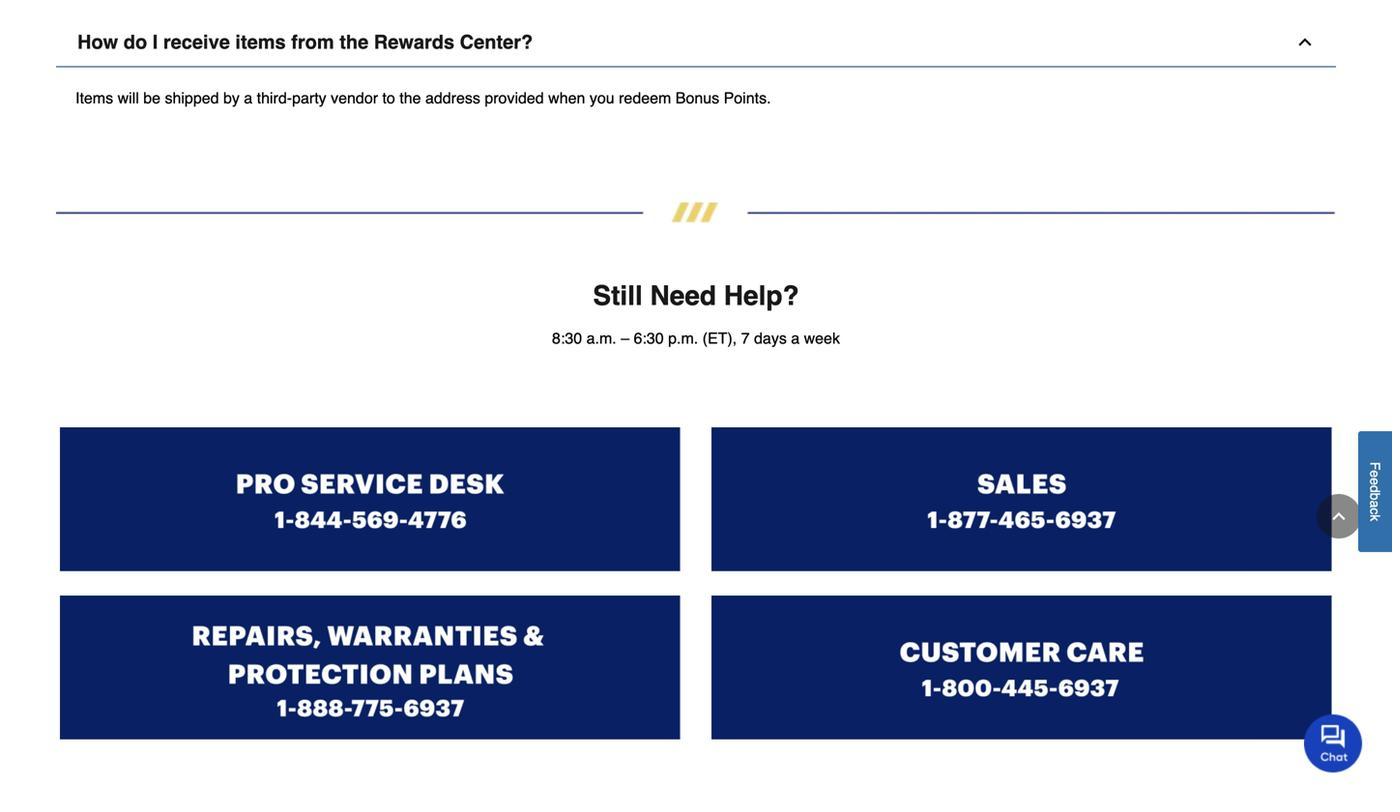 Task type: describe. For each thing, give the bounding box(es) containing it.
items
[[235, 31, 286, 53]]

a for shipped
[[244, 89, 253, 107]]

1 e from the top
[[1368, 470, 1383, 478]]

7
[[741, 329, 750, 347]]

i
[[153, 31, 158, 53]]

f e e d b a c k
[[1368, 462, 1383, 521]]

(et),
[[703, 329, 737, 347]]

when
[[548, 89, 585, 107]]

do
[[124, 31, 147, 53]]

address
[[425, 89, 480, 107]]

b
[[1368, 493, 1383, 500]]

days
[[754, 329, 787, 347]]

you
[[590, 89, 615, 107]]

8:30 a.m. – 6:30 p.m. (et), 7 days a week
[[552, 329, 840, 347]]

f e e d b a c k button
[[1359, 431, 1392, 552]]

how do i receive items from the rewards center?
[[77, 31, 533, 53]]

f
[[1368, 462, 1383, 470]]

from
[[291, 31, 334, 53]]

p.m.
[[668, 329, 698, 347]]

k
[[1368, 514, 1383, 521]]

to
[[382, 89, 395, 107]]

–
[[621, 329, 630, 347]]

the inside button
[[340, 31, 369, 53]]

chevron up image
[[1330, 507, 1349, 526]]

still
[[593, 281, 643, 311]]

items will be shipped by a third-party vendor to the address provided when you redeem bonus points.
[[75, 89, 771, 107]]

repairs, warranties and protection plans. 1-888-775-6937. image
[[60, 595, 681, 740]]

a.m.
[[587, 329, 617, 347]]

items
[[75, 89, 113, 107]]

c
[[1368, 508, 1383, 514]]

need
[[650, 281, 716, 311]]

a for d
[[1368, 500, 1383, 508]]



Task type: vqa. For each thing, say whether or not it's contained in the screenshot.
(ET),
yes



Task type: locate. For each thing, give the bounding box(es) containing it.
scroll to top element
[[1317, 494, 1361, 539]]

chevron up image
[[1296, 32, 1315, 52]]

still need help?
[[593, 281, 799, 311]]

2 vertical spatial a
[[1368, 500, 1383, 508]]

the right to
[[400, 89, 421, 107]]

by
[[223, 89, 240, 107]]

2 e from the top
[[1368, 478, 1383, 485]]

d
[[1368, 485, 1383, 493]]

1 horizontal spatial a
[[791, 329, 800, 347]]

6:30
[[634, 329, 664, 347]]

a right days on the right of the page
[[791, 329, 800, 347]]

party
[[292, 89, 327, 107]]

third-
[[257, 89, 292, 107]]

e
[[1368, 470, 1383, 478], [1368, 478, 1383, 485]]

shipped
[[165, 89, 219, 107]]

divider image
[[56, 203, 1336, 223]]

a inside button
[[1368, 500, 1383, 508]]

e up b
[[1368, 478, 1383, 485]]

0 vertical spatial a
[[244, 89, 253, 107]]

0 vertical spatial the
[[340, 31, 369, 53]]

sales. 1-877-465-6937. image
[[712, 428, 1332, 572]]

2 horizontal spatial a
[[1368, 500, 1383, 508]]

a
[[244, 89, 253, 107], [791, 329, 800, 347], [1368, 500, 1383, 508]]

center?
[[460, 31, 533, 53]]

the right from
[[340, 31, 369, 53]]

how
[[77, 31, 118, 53]]

0 horizontal spatial a
[[244, 89, 253, 107]]

1 horizontal spatial the
[[400, 89, 421, 107]]

a up k on the right bottom of the page
[[1368, 500, 1383, 508]]

be
[[143, 89, 161, 107]]

vendor
[[331, 89, 378, 107]]

0 horizontal spatial the
[[340, 31, 369, 53]]

1 vertical spatial a
[[791, 329, 800, 347]]

points.
[[724, 89, 771, 107]]

receive
[[163, 31, 230, 53]]

week
[[804, 329, 840, 347]]

will
[[118, 89, 139, 107]]

1 vertical spatial the
[[400, 89, 421, 107]]

how do i receive items from the rewards center? button
[[56, 18, 1336, 67]]

redeem
[[619, 89, 671, 107]]

chat invite button image
[[1304, 714, 1363, 773]]

customer care. 1-800-445-6937. image
[[712, 595, 1332, 740]]

8:30
[[552, 329, 582, 347]]

the
[[340, 31, 369, 53], [400, 89, 421, 107]]

pro service desk. 1-844-569-4776. image
[[60, 428, 681, 572]]

bonus
[[676, 89, 720, 107]]

provided
[[485, 89, 544, 107]]

e up d
[[1368, 470, 1383, 478]]

rewards
[[374, 31, 455, 53]]

a right by
[[244, 89, 253, 107]]

help?
[[724, 281, 799, 311]]



